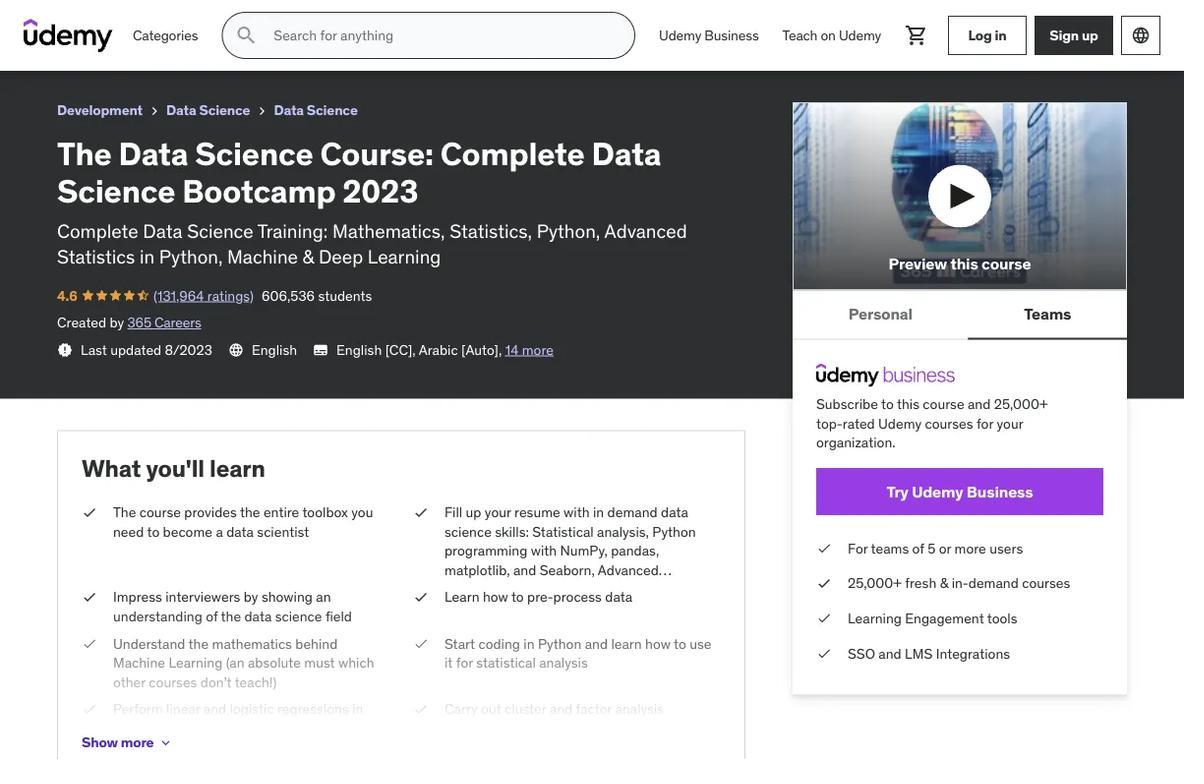 Task type: locate. For each thing, give the bounding box(es) containing it.
analysis
[[539, 654, 588, 672], [616, 701, 664, 719]]

process
[[554, 589, 602, 606]]

0 horizontal spatial more
[[121, 734, 154, 752]]

business up users
[[967, 482, 1034, 502]]

1 vertical spatial your
[[485, 504, 511, 521]]

0 horizontal spatial learn
[[210, 454, 266, 484]]

xsmall image left last at left
[[57, 342, 73, 358]]

1 english from the left
[[252, 341, 297, 359]]

1 horizontal spatial &
[[941, 575, 949, 593]]

0 horizontal spatial students
[[224, 34, 278, 52]]

0 horizontal spatial data science link
[[166, 98, 250, 123]]

created
[[57, 314, 106, 332]]

analysis, up stats
[[508, 581, 560, 599]]

xsmall image for last
[[57, 342, 73, 358]]

& left in-
[[941, 575, 949, 593]]

to left use
[[674, 635, 687, 653]]

udemy
[[659, 26, 702, 44], [839, 26, 882, 44], [879, 415, 922, 432], [912, 482, 964, 502]]

0 horizontal spatial python,
[[159, 245, 223, 269]]

last updated 8/2023
[[81, 341, 212, 359]]

skills:
[[495, 523, 529, 541]]

choose a language image
[[1132, 26, 1151, 45]]

machine
[[227, 245, 298, 269], [617, 581, 669, 599], [113, 654, 165, 672]]

1 horizontal spatial your
[[997, 415, 1024, 432]]

2 vertical spatial the
[[189, 635, 209, 653]]

(131,964 ratings) up careers
[[153, 287, 254, 304]]

teach!)
[[235, 674, 277, 691]]

english right course language icon
[[252, 341, 297, 359]]

submit search image
[[235, 24, 258, 47]]

& inside the data science course: complete data science bootcamp 2023 complete data science training: mathematics, statistics, python, advanced statistics in python, machine & deep learning
[[303, 245, 314, 269]]

0 horizontal spatial 606,536
[[167, 34, 221, 52]]

data
[[661, 504, 689, 521], [226, 523, 254, 541], [606, 589, 633, 606], [245, 608, 272, 626]]

xsmall image
[[57, 342, 73, 358], [82, 503, 97, 523], [413, 503, 429, 523], [817, 539, 833, 559], [817, 574, 833, 594], [82, 588, 97, 608], [413, 588, 429, 608], [82, 635, 97, 654], [413, 635, 429, 654], [158, 736, 174, 751]]

0 vertical spatial by
[[110, 314, 124, 332]]

365
[[128, 314, 151, 332]]

0 vertical spatial the
[[240, 504, 260, 521]]

2 horizontal spatial the
[[113, 504, 136, 521]]

1 horizontal spatial business
[[967, 482, 1034, 502]]

0 horizontal spatial business
[[705, 26, 759, 44]]

0 vertical spatial science
[[445, 523, 492, 541]]

in right statistics
[[140, 245, 155, 269]]

deep
[[319, 245, 363, 269], [445, 619, 478, 637]]

0 vertical spatial courses
[[926, 415, 974, 432]]

1 data science from the left
[[166, 101, 250, 119]]

business
[[705, 26, 759, 44], [967, 482, 1034, 502]]

english for english [cc], arabic [auto] , 14 more
[[337, 341, 382, 359]]

0 vertical spatial (131,964
[[59, 34, 110, 52]]

data science link
[[166, 98, 250, 123], [274, 98, 358, 123]]

data up mathematics
[[245, 608, 272, 626]]

toolbox
[[303, 504, 348, 521]]

1 horizontal spatial machine
[[227, 245, 298, 269]]

course: left "submit search" image
[[149, 8, 206, 29]]

for teams of 5 or more users
[[848, 540, 1024, 558]]

statistical down "coding"
[[477, 654, 536, 672]]

for
[[977, 415, 994, 432], [456, 654, 473, 672]]

2 horizontal spatial complete
[[441, 134, 585, 173]]

0 horizontal spatial how
[[483, 589, 509, 606]]

statistical down the matplotlib,
[[445, 581, 504, 599]]

learning inside fill up your resume with in demand data science skills: statistical analysis, python programming with numpy, pandas, matplotlib, and seaborn, advanced statistical analysis, tableau, machine learning with stats models and scikit-learn, deep learning with tensorflow
[[445, 600, 499, 618]]

the inside the course provides the entire toolbox you need to become a data scientist
[[240, 504, 260, 521]]

0 horizontal spatial analysis
[[539, 654, 588, 672]]

1 horizontal spatial learn
[[612, 635, 642, 653]]

machine up other
[[113, 654, 165, 672]]

python, right statistics,
[[537, 219, 601, 243]]

1 vertical spatial advanced
[[598, 562, 659, 579]]

(131,964 ratings) up development
[[59, 34, 159, 52]]

1 vertical spatial analysis
[[616, 701, 664, 719]]

1 vertical spatial course:
[[320, 134, 434, 173]]

1 vertical spatial complete
[[441, 134, 585, 173]]

1 vertical spatial the
[[57, 134, 112, 173]]

0 horizontal spatial demand
[[608, 504, 658, 521]]

(131,964 ratings)
[[59, 34, 159, 52], [153, 287, 254, 304]]

statistics
[[57, 245, 135, 269]]

25,000+ fresh & in-demand courses
[[848, 575, 1071, 593]]

1 vertical spatial python,
[[159, 245, 223, 269]]

learning
[[368, 245, 441, 269], [445, 600, 499, 618], [848, 610, 902, 628], [169, 654, 223, 672]]

you'll
[[146, 454, 205, 484]]

in inside start coding in python and learn how to use it for statistical analysis
[[524, 635, 535, 653]]

more down perform
[[121, 734, 154, 752]]

1 vertical spatial more
[[955, 540, 987, 558]]

deep inside fill up your resume with in demand data science skills: statistical analysis, python programming with numpy, pandas, matplotlib, and seaborn, advanced statistical analysis, tableau, machine learning with stats models and scikit-learn, deep learning with tensorflow
[[445, 619, 478, 637]]

bootcamp for the data science course: complete data science bootcamp 2023 complete data science training: mathematics, statistics, python, advanced statistics in python, machine & deep learning
[[182, 171, 336, 211]]

courses up linear
[[149, 674, 197, 691]]

field
[[326, 608, 352, 626]]

machine inside fill up your resume with in demand data science skills: statistical analysis, python programming with numpy, pandas, matplotlib, and seaborn, advanced statistical analysis, tableau, machine learning with stats models and scikit-learn, deep learning with tensorflow
[[617, 581, 669, 599]]

xsmall image left for
[[817, 539, 833, 559]]

scikit-
[[640, 600, 678, 618]]

deep down mathematics,
[[319, 245, 363, 269]]

top‑rated
[[817, 415, 876, 432]]

xsmall image for learning engagement tools
[[817, 609, 833, 629]]

0 vertical spatial python
[[653, 523, 696, 541]]

0 vertical spatial advanced
[[605, 219, 688, 243]]

2 vertical spatial courses
[[149, 674, 197, 691]]

the left entire
[[240, 504, 260, 521]]

(131,964 up careers
[[153, 287, 204, 304]]

in up statistical
[[593, 504, 605, 521]]

python inside start coding in python and learn how to use it for statistical analysis
[[538, 635, 582, 653]]

to
[[882, 395, 894, 413], [147, 523, 160, 541], [512, 589, 524, 606], [674, 635, 687, 653]]

1 horizontal spatial analysis,
[[597, 523, 650, 541]]

demand up the tools
[[969, 575, 1019, 593]]

1 vertical spatial the
[[221, 608, 241, 626]]

1 vertical spatial deep
[[445, 619, 478, 637]]

students up closed captions 'image'
[[318, 287, 372, 304]]

in inside log in link
[[995, 26, 1007, 44]]

0 horizontal spatial machine
[[113, 654, 165, 672]]

tools
[[988, 610, 1018, 628]]

learn
[[210, 454, 266, 484], [612, 635, 642, 653]]

to down udemy business image
[[882, 395, 894, 413]]

pre-
[[528, 589, 554, 606]]

1 vertical spatial (131,964
[[153, 287, 204, 304]]

data inside 'impress interviewers by showing an understanding of the data science field'
[[245, 608, 272, 626]]

the inside the data science course: complete data science bootcamp 2023 complete data science training: mathematics, statistics, python, advanced statistics in python, machine & deep learning
[[57, 134, 112, 173]]

1 vertical spatial learn
[[612, 635, 642, 653]]

the
[[16, 8, 43, 29], [57, 134, 112, 173], [113, 504, 136, 521]]

with up learning
[[502, 600, 528, 618]]

to right need
[[147, 523, 160, 541]]

1 horizontal spatial this
[[951, 254, 979, 274]]

science inside fill up your resume with in demand data science skills: statistical analysis, python programming with numpy, pandas, matplotlib, and seaborn, advanced statistical analysis, tableau, machine learning with stats models and scikit-learn, deep learning with tensorflow
[[445, 523, 492, 541]]

more right 14
[[522, 341, 554, 359]]

the inside the course provides the entire toolbox you need to become a data scientist
[[113, 504, 136, 521]]

0 vertical spatial business
[[705, 26, 759, 44]]

to inside start coding in python and learn how to use it for statistical analysis
[[674, 635, 687, 653]]

science down showing on the left bottom
[[275, 608, 322, 626]]

courses down users
[[1023, 575, 1071, 593]]

1 vertical spatial by
[[244, 589, 258, 606]]

0 vertical spatial your
[[997, 415, 1024, 432]]

xsmall image left the "start"
[[413, 635, 429, 654]]

of left 5
[[913, 540, 925, 558]]

by left showing on the left bottom
[[244, 589, 258, 606]]

data right a
[[226, 523, 254, 541]]

in right log
[[995, 26, 1007, 44]]

learn down "scikit-"
[[612, 635, 642, 653]]

the for the course provides the entire toolbox you need to become a data scientist
[[113, 504, 136, 521]]

1 horizontal spatial data science
[[274, 101, 358, 119]]

2 english from the left
[[337, 341, 382, 359]]

python,
[[537, 219, 601, 243], [159, 245, 223, 269]]

xsmall image left impress
[[82, 588, 97, 608]]

by inside 'impress interviewers by showing an understanding of the data science field'
[[244, 589, 258, 606]]

xsmall image left fresh
[[817, 574, 833, 594]]

tab list
[[793, 291, 1128, 340]]

0 vertical spatial course
[[982, 254, 1032, 274]]

tab list containing personal
[[793, 291, 1128, 340]]

up inside fill up your resume with in demand data science skills: statistical analysis, python programming with numpy, pandas, matplotlib, and seaborn, advanced statistical analysis, tableau, machine learning with stats models and scikit-learn, deep learning with tensorflow
[[466, 504, 482, 521]]

with down stats
[[534, 619, 560, 637]]

machine up "scikit-"
[[617, 581, 669, 599]]

0 horizontal spatial 2023
[[343, 171, 419, 211]]

1 horizontal spatial more
[[522, 341, 554, 359]]

analysis up carry out cluster and factor analysis
[[539, 654, 588, 672]]

ratings) up development
[[113, 34, 159, 52]]

1 horizontal spatial 25,000+
[[995, 395, 1049, 413]]

science down 'fill'
[[445, 523, 492, 541]]

by left 365
[[110, 314, 124, 332]]

xsmall image for fill
[[413, 503, 429, 523]]

analysis right "factor"
[[616, 701, 664, 719]]

and down models
[[585, 635, 608, 653]]

training:
[[258, 219, 328, 243]]

0 vertical spatial complete
[[210, 8, 283, 29]]

xsmall image
[[147, 103, 162, 119], [254, 103, 270, 119], [817, 609, 833, 629], [817, 644, 833, 664], [82, 700, 97, 720], [413, 700, 429, 720]]

demand up 'pandas,' at the right bottom of page
[[608, 504, 658, 521]]

courses inside understand the mathematics behind machine learning (an absolute must which other courses don't teach!)
[[149, 674, 197, 691]]

1 vertical spatial science
[[275, 608, 322, 626]]

606,536 students up closed captions 'image'
[[262, 287, 372, 304]]

0 vertical spatial 4.6
[[16, 34, 36, 52]]

students down the data science course: complete data science bootcamp 2023
[[224, 34, 278, 52]]

learning up the "start"
[[445, 600, 499, 618]]

stats
[[532, 600, 562, 618]]

xsmall image for sso and lms integrations
[[817, 644, 833, 664]]

science
[[445, 523, 492, 541], [275, 608, 322, 626]]

categories button
[[121, 12, 210, 59]]

mathematics
[[212, 635, 292, 653]]

in inside fill up your resume with in demand data science skills: statistical analysis, python programming with numpy, pandas, matplotlib, and seaborn, advanced statistical analysis, tableau, machine learning with stats models and scikit-learn, deep learning with tensorflow
[[593, 504, 605, 521]]

with
[[564, 504, 590, 521], [531, 542, 557, 560], [502, 600, 528, 618], [534, 619, 560, 637]]

0 vertical spatial how
[[483, 589, 509, 606]]

learning up don't
[[169, 654, 223, 672]]

statistical
[[533, 523, 594, 541]]

2 data science from the left
[[274, 101, 358, 119]]

0 vertical spatial 606,536
[[167, 34, 221, 52]]

data inside the course provides the entire toolbox you need to become a data scientist
[[226, 523, 254, 541]]

in inside the data science course: complete data science bootcamp 2023 complete data science training: mathematics, statistics, python, advanced statistics in python, machine & deep learning
[[140, 245, 155, 269]]

udemy inside "link"
[[659, 26, 702, 44]]

with up statistical
[[564, 504, 590, 521]]

your
[[997, 415, 1024, 432], [485, 504, 511, 521]]

xsmall image left learn
[[413, 588, 429, 608]]

complete up statistics
[[57, 219, 138, 243]]

or
[[940, 540, 952, 558]]

xsmall image left 'fill'
[[413, 503, 429, 523]]

analysis, up 'pandas,' at the right bottom of page
[[597, 523, 650, 541]]

machine inside the data science course: complete data science bootcamp 2023 complete data science training: mathematics, statistics, python, advanced statistics in python, machine & deep learning
[[227, 245, 298, 269]]

python, up careers
[[159, 245, 223, 269]]

2023
[[470, 8, 508, 29], [343, 171, 419, 211]]

python inside fill up your resume with in demand data science skills: statistical analysis, python programming with numpy, pandas, matplotlib, and seaborn, advanced statistical analysis, tableau, machine learning with stats models and scikit-learn, deep learning with tensorflow
[[653, 523, 696, 541]]

(131,964
[[59, 34, 110, 52], [153, 287, 204, 304]]

demand inside fill up your resume with in demand data science skills: statistical analysis, python programming with numpy, pandas, matplotlib, and seaborn, advanced statistical analysis, tableau, machine learning with stats models and scikit-learn, deep learning with tensorflow
[[608, 504, 658, 521]]

xsmall image for 25,000+
[[817, 574, 833, 594]]

and inside subscribe to this course and 25,000+ top‑rated udemy courses for your organization.
[[968, 395, 991, 413]]

0 horizontal spatial python
[[113, 720, 157, 738]]

course inside subscribe to this course and 25,000+ top‑rated udemy courses for your organization.
[[924, 395, 965, 413]]

udemy business link
[[648, 12, 771, 59]]

don't
[[201, 674, 232, 691]]

2023 inside the data science course: complete data science bootcamp 2023 complete data science training: mathematics, statistics, python, advanced statistics in python, machine & deep learning
[[343, 171, 419, 211]]

this inside button
[[951, 254, 979, 274]]

course: inside the data science course: complete data science bootcamp 2023 complete data science training: mathematics, statistics, python, advanced statistics in python, machine & deep learning
[[320, 134, 434, 173]]

udemy inside subscribe to this course and 25,000+ top‑rated udemy courses for your organization.
[[879, 415, 922, 432]]

the for the data science course: complete data science bootcamp 2023
[[16, 8, 43, 29]]

ratings)
[[113, 34, 159, 52], [207, 287, 254, 304]]

(131,964 up development
[[59, 34, 110, 52]]

sign
[[1050, 26, 1080, 44]]

0 horizontal spatial bootcamp
[[182, 171, 336, 211]]

up right the sign
[[1083, 26, 1099, 44]]

learn up provides
[[210, 454, 266, 484]]

25,000+ down 'teams'
[[848, 575, 902, 593]]

606,536 up closed captions 'image'
[[262, 287, 315, 304]]

advanced
[[605, 219, 688, 243], [598, 562, 659, 579]]

complete for the data science course: complete data science bootcamp 2023 complete data science training: mathematics, statistics, python, advanced statistics in python, machine & deep learning
[[441, 134, 585, 173]]

your up skills:
[[485, 504, 511, 521]]

1 vertical spatial courses
[[1023, 575, 1071, 593]]

for
[[848, 540, 868, 558]]

business left teach
[[705, 26, 759, 44]]

0 horizontal spatial data science
[[166, 101, 250, 119]]

deep down learn
[[445, 619, 478, 637]]

2 horizontal spatial python
[[653, 523, 696, 541]]

english
[[252, 341, 297, 359], [337, 341, 382, 359]]

log in link
[[949, 16, 1027, 55]]

1 vertical spatial bootcamp
[[182, 171, 336, 211]]

factor
[[576, 701, 612, 719]]

2 vertical spatial complete
[[57, 219, 138, 243]]

learning inside the data science course: complete data science bootcamp 2023 complete data science training: mathematics, statistics, python, advanced statistics in python, machine & deep learning
[[368, 245, 441, 269]]

0 vertical spatial bootcamp
[[389, 8, 466, 29]]

0 vertical spatial students
[[224, 34, 278, 52]]

mathematics,
[[333, 219, 445, 243]]

up right 'fill'
[[466, 504, 482, 521]]

in
[[995, 26, 1007, 44], [140, 245, 155, 269], [593, 504, 605, 521], [524, 635, 535, 653], [352, 701, 363, 719]]

of
[[913, 540, 925, 558], [206, 608, 218, 626]]

more inside button
[[121, 734, 154, 752]]

with down statistical
[[531, 542, 557, 560]]

your up try udemy business
[[997, 415, 1024, 432]]

complete for the data science course: complete data science bootcamp 2023
[[210, 8, 283, 29]]

analysis,
[[597, 523, 650, 541], [508, 581, 560, 599]]

machine down training:
[[227, 245, 298, 269]]

learning up sso
[[848, 610, 902, 628]]

and
[[968, 395, 991, 413], [514, 562, 537, 579], [614, 600, 637, 618], [585, 635, 608, 653], [879, 645, 902, 663], [204, 701, 227, 719], [550, 701, 573, 719]]

25,000+ down teams button
[[995, 395, 1049, 413]]

english right closed captions 'image'
[[337, 341, 382, 359]]

&
[[303, 245, 314, 269], [941, 575, 949, 593]]

0 vertical spatial 2023
[[470, 8, 508, 29]]

python down perform
[[113, 720, 157, 738]]

1 horizontal spatial of
[[913, 540, 925, 558]]

1 horizontal spatial english
[[337, 341, 382, 359]]

xsmall image for impress
[[82, 588, 97, 608]]

1 vertical spatial analysis,
[[508, 581, 560, 599]]

provides
[[184, 504, 237, 521]]

1 horizontal spatial science
[[445, 523, 492, 541]]

bootcamp
[[389, 8, 466, 29], [182, 171, 336, 211]]

it
[[445, 654, 453, 672]]

0 horizontal spatial ratings)
[[113, 34, 159, 52]]

the down interviewers
[[221, 608, 241, 626]]

xsmall image down what
[[82, 503, 97, 523]]

1 vertical spatial business
[[967, 482, 1034, 502]]

updated
[[110, 341, 162, 359]]

more
[[522, 341, 554, 359], [955, 540, 987, 558], [121, 734, 154, 752]]

statistical inside fill up your resume with in demand data science skills: statistical analysis, python programming with numpy, pandas, matplotlib, and seaborn, advanced statistical analysis, tableau, machine learning with stats models and scikit-learn, deep learning with tensorflow
[[445, 581, 504, 599]]

xsmall image left understand
[[82, 635, 97, 654]]

show
[[82, 734, 118, 752]]

users
[[990, 540, 1024, 558]]

1 horizontal spatial course
[[924, 395, 965, 413]]

and up try udemy business
[[968, 395, 991, 413]]

1 horizontal spatial deep
[[445, 619, 478, 637]]

and down don't
[[204, 701, 227, 719]]

science
[[86, 8, 146, 29], [325, 8, 385, 29], [199, 101, 250, 119], [307, 101, 358, 119], [195, 134, 314, 173], [57, 171, 175, 211], [187, 219, 254, 243]]

python down stats
[[538, 635, 582, 653]]

606,536 left "submit search" image
[[167, 34, 221, 52]]

courses up try udemy business
[[926, 415, 974, 432]]

0 horizontal spatial courses
[[149, 674, 197, 691]]

data science
[[166, 101, 250, 119], [274, 101, 358, 119]]

1 vertical spatial this
[[897, 395, 920, 413]]

learn inside start coding in python and learn how to use it for statistical analysis
[[612, 635, 642, 653]]

show more
[[82, 734, 154, 752]]

other
[[113, 674, 146, 691]]

up for fill
[[466, 504, 482, 521]]

0 horizontal spatial complete
[[57, 219, 138, 243]]

& down training:
[[303, 245, 314, 269]]

1 vertical spatial 2023
[[343, 171, 419, 211]]

data up "scikit-"
[[661, 504, 689, 521]]

,
[[499, 341, 502, 359]]

advanced inside the data science course: complete data science bootcamp 2023 complete data science training: mathematics, statistics, python, advanced statistics in python, machine & deep learning
[[605, 219, 688, 243]]

2023 for the data science course: complete data science bootcamp 2023 complete data science training: mathematics, statistics, python, advanced statistics in python, machine & deep learning
[[343, 171, 419, 211]]

this right preview
[[951, 254, 979, 274]]

business inside "link"
[[705, 26, 759, 44]]

1 vertical spatial statistical
[[477, 654, 536, 672]]

2 horizontal spatial machine
[[617, 581, 669, 599]]

complete up statistics,
[[441, 134, 585, 173]]

course
[[982, 254, 1032, 274], [924, 395, 965, 413], [139, 504, 181, 521]]

2 horizontal spatial more
[[955, 540, 987, 558]]

course up the become
[[139, 504, 181, 521]]

1 horizontal spatial how
[[646, 635, 671, 653]]

1 horizontal spatial the
[[57, 134, 112, 173]]

learning down mathematics,
[[368, 245, 441, 269]]

1 vertical spatial of
[[206, 608, 218, 626]]

for up try udemy business
[[977, 415, 994, 432]]

learning engagement tools
[[848, 610, 1018, 628]]

bootcamp inside the data science course: complete data science bootcamp 2023 complete data science training: mathematics, statistics, python, advanced statistics in python, machine & deep learning
[[182, 171, 336, 211]]

2 vertical spatial the
[[113, 504, 136, 521]]

1 horizontal spatial for
[[977, 415, 994, 432]]

in right regressions
[[352, 701, 363, 719]]

interviewers
[[166, 589, 241, 606]]

complete right the categories
[[210, 8, 283, 29]]

understand the mathematics behind machine learning (an absolute must which other courses don't teach!)
[[113, 635, 375, 691]]

the for the data science course: complete data science bootcamp 2023 complete data science training: mathematics, statistics, python, advanced statistics in python, machine & deep learning
[[57, 134, 112, 173]]

0 vertical spatial the
[[16, 8, 43, 29]]

complete
[[210, 8, 283, 29], [441, 134, 585, 173], [57, 219, 138, 243]]

1 vertical spatial (131,964 ratings)
[[153, 287, 254, 304]]

of down interviewers
[[206, 608, 218, 626]]

python inside perform linear and logistic regressions in python
[[113, 720, 157, 738]]

1 vertical spatial python
[[538, 635, 582, 653]]

how up learning
[[483, 589, 509, 606]]

0 horizontal spatial your
[[485, 504, 511, 521]]

for inside subscribe to this course and 25,000+ top‑rated udemy courses for your organization.
[[977, 415, 994, 432]]

0 vertical spatial up
[[1083, 26, 1099, 44]]

how down "scikit-"
[[646, 635, 671, 653]]

xsmall image inside show more button
[[158, 736, 174, 751]]

for right it
[[456, 654, 473, 672]]

1 vertical spatial course
[[924, 395, 965, 413]]

bootcamp for the data science course: complete data science bootcamp 2023
[[389, 8, 466, 29]]

this down udemy business image
[[897, 395, 920, 413]]

0 vertical spatial this
[[951, 254, 979, 274]]

this
[[951, 254, 979, 274], [897, 395, 920, 413]]



Task type: describe. For each thing, give the bounding box(es) containing it.
fill up your resume with in demand data science skills: statistical analysis, python programming with numpy, pandas, matplotlib, and seaborn, advanced statistical analysis, tableau, machine learning with stats models and scikit-learn, deep learning with tensorflow
[[445, 504, 713, 637]]

and inside perform linear and logistic regressions in python
[[204, 701, 227, 719]]

programming
[[445, 542, 528, 560]]

udemy image
[[24, 19, 113, 52]]

the inside 'impress interviewers by showing an understanding of the data science field'
[[221, 608, 241, 626]]

pandas,
[[611, 542, 660, 560]]

0 vertical spatial 606,536 students
[[167, 34, 278, 52]]

udemy business
[[659, 26, 759, 44]]

carry out cluster and factor analysis
[[445, 701, 664, 719]]

start coding in python and learn how to use it for statistical analysis
[[445, 635, 712, 672]]

logistic
[[230, 701, 274, 719]]

0 vertical spatial learn
[[210, 454, 266, 484]]

xsmall image for the
[[82, 503, 97, 523]]

xsmall image for perform linear and logistic regressions in python
[[82, 700, 97, 720]]

learning
[[481, 619, 531, 637]]

xsmall image for carry out cluster and factor analysis
[[413, 700, 429, 720]]

14 more button
[[506, 340, 554, 360]]

0 vertical spatial ratings)
[[113, 34, 159, 52]]

coding
[[479, 635, 521, 653]]

more for or
[[955, 540, 987, 558]]

5
[[928, 540, 936, 558]]

course: for the data science course: complete data science bootcamp 2023 complete data science training: mathematics, statistics, python, advanced statistics in python, machine & deep learning
[[320, 134, 434, 173]]

show more button
[[82, 724, 174, 761]]

fill
[[445, 504, 463, 521]]

0 horizontal spatial 25,000+
[[848, 575, 902, 593]]

course: for the data science course: complete data science bootcamp 2023
[[149, 8, 206, 29]]

use
[[690, 635, 712, 653]]

1 horizontal spatial demand
[[969, 575, 1019, 593]]

(an
[[226, 654, 245, 672]]

showing
[[262, 589, 313, 606]]

which
[[339, 654, 375, 672]]

data up tensorflow
[[606, 589, 633, 606]]

this inside subscribe to this course and 25,000+ top‑rated udemy courses for your organization.
[[897, 395, 920, 413]]

0 vertical spatial python,
[[537, 219, 601, 243]]

linear
[[166, 701, 200, 719]]

models
[[565, 600, 610, 618]]

teams
[[1025, 304, 1072, 324]]

closed captions image
[[313, 342, 329, 358]]

deep inside the data science course: complete data science bootcamp 2023 complete data science training: mathematics, statistics, python, advanced statistics in python, machine & deep learning
[[319, 245, 363, 269]]

become
[[163, 523, 213, 541]]

organization.
[[817, 434, 896, 452]]

xsmall image for for
[[817, 539, 833, 559]]

data inside fill up your resume with in demand data science skills: statistical analysis, python programming with numpy, pandas, matplotlib, and seaborn, advanced statistical analysis, tableau, machine learning with stats models and scikit-learn, deep learning with tensorflow
[[661, 504, 689, 521]]

to inside the course provides the entire toolbox you need to become a data scientist
[[147, 523, 160, 541]]

course inside preview this course button
[[982, 254, 1032, 274]]

subscribe
[[817, 395, 879, 413]]

and up tensorflow
[[614, 600, 637, 618]]

learn,
[[678, 600, 713, 618]]

your inside fill up your resume with in demand data science skills: statistical analysis, python programming with numpy, pandas, matplotlib, and seaborn, advanced statistical analysis, tableau, machine learning with stats models and scikit-learn, deep learning with tensorflow
[[485, 504, 511, 521]]

behind
[[296, 635, 338, 653]]

1 vertical spatial &
[[941, 575, 949, 593]]

0 horizontal spatial by
[[110, 314, 124, 332]]

0 horizontal spatial 4.6
[[16, 34, 36, 52]]

xsmall image for start
[[413, 635, 429, 654]]

1 horizontal spatial 606,536
[[262, 287, 315, 304]]

14
[[506, 341, 519, 359]]

fresh
[[906, 575, 937, 593]]

you
[[352, 504, 373, 521]]

2023 for the data science course: complete data science bootcamp 2023
[[470, 8, 508, 29]]

machine inside understand the mathematics behind machine learning (an absolute must which other courses don't teach!)
[[113, 654, 165, 672]]

udemy business image
[[817, 363, 956, 387]]

must
[[304, 654, 335, 672]]

xsmall image for learn
[[413, 588, 429, 608]]

Search for anything text field
[[270, 19, 611, 52]]

preview this course button
[[793, 102, 1128, 291]]

0 vertical spatial (131,964 ratings)
[[59, 34, 159, 52]]

2 horizontal spatial courses
[[1023, 575, 1071, 593]]

1 vertical spatial 606,536 students
[[262, 287, 372, 304]]

of inside 'impress interviewers by showing an understanding of the data science field'
[[206, 608, 218, 626]]

last
[[81, 341, 107, 359]]

to left pre-
[[512, 589, 524, 606]]

up for sign
[[1083, 26, 1099, 44]]

and left "factor"
[[550, 701, 573, 719]]

1 vertical spatial students
[[318, 287, 372, 304]]

more for 14
[[522, 341, 554, 359]]

and right sso
[[879, 645, 902, 663]]

in inside perform linear and logistic regressions in python
[[352, 701, 363, 719]]

personal button
[[793, 291, 969, 338]]

the inside understand the mathematics behind machine learning (an absolute must which other courses don't teach!)
[[189, 635, 209, 653]]

analysis inside start coding in python and learn how to use it for statistical analysis
[[539, 654, 588, 672]]

integrations
[[937, 645, 1011, 663]]

1 horizontal spatial analysis
[[616, 701, 664, 719]]

seaborn,
[[540, 562, 595, 579]]

the data science course: complete data science bootcamp 2023 complete data science training: mathematics, statistics, python, advanced statistics in python, machine & deep learning
[[57, 134, 688, 269]]

shopping cart with 0 items image
[[905, 24, 929, 47]]

learn
[[445, 589, 480, 606]]

development
[[57, 101, 143, 119]]

perform
[[113, 701, 163, 719]]

xsmall image for understand
[[82, 635, 97, 654]]

log in
[[969, 26, 1007, 44]]

an
[[316, 589, 331, 606]]

course language image
[[228, 342, 244, 358]]

teach
[[783, 26, 818, 44]]

course inside the course provides the entire toolbox you need to become a data scientist
[[139, 504, 181, 521]]

tensorflow
[[563, 619, 633, 637]]

created by 365 careers
[[57, 314, 201, 332]]

advanced inside fill up your resume with in demand data science skills: statistical analysis, python programming with numpy, pandas, matplotlib, and seaborn, advanced statistical analysis, tableau, machine learning with stats models and scikit-learn, deep learning with tensorflow
[[598, 562, 659, 579]]

english for english
[[252, 341, 297, 359]]

25,000+ inside subscribe to this course and 25,000+ top‑rated udemy courses for your organization.
[[995, 395, 1049, 413]]

development link
[[57, 98, 143, 123]]

teams
[[872, 540, 910, 558]]

understanding
[[113, 608, 203, 626]]

8/2023
[[165, 341, 212, 359]]

to inside subscribe to this course and 25,000+ top‑rated udemy courses for your organization.
[[882, 395, 894, 413]]

2 data science link from the left
[[274, 98, 358, 123]]

teach on udemy link
[[771, 12, 894, 59]]

how inside start coding in python and learn how to use it for statistical analysis
[[646, 635, 671, 653]]

[auto]
[[462, 341, 499, 359]]

and inside start coding in python and learn how to use it for statistical analysis
[[585, 635, 608, 653]]

need
[[113, 523, 144, 541]]

for inside start coding in python and learn how to use it for statistical analysis
[[456, 654, 473, 672]]

0 vertical spatial of
[[913, 540, 925, 558]]

1 data science link from the left
[[166, 98, 250, 123]]

365 careers link
[[128, 314, 201, 332]]

perform linear and logistic regressions in python
[[113, 701, 363, 738]]

absolute
[[248, 654, 301, 672]]

try
[[887, 482, 909, 502]]

in-
[[952, 575, 969, 593]]

learning inside understand the mathematics behind machine learning (an absolute must which other courses don't teach!)
[[169, 654, 223, 672]]

what you'll learn
[[82, 454, 266, 484]]

english [cc], arabic [auto] , 14 more
[[337, 341, 554, 359]]

science inside 'impress interviewers by showing an understanding of the data science field'
[[275, 608, 322, 626]]

log
[[969, 26, 993, 44]]

1 vertical spatial 4.6
[[57, 287, 77, 304]]

1 vertical spatial ratings)
[[207, 287, 254, 304]]

courses inside subscribe to this course and 25,000+ top‑rated udemy courses for your organization.
[[926, 415, 974, 432]]

matplotlib,
[[445, 562, 510, 579]]

your inside subscribe to this course and 25,000+ top‑rated udemy courses for your organization.
[[997, 415, 1024, 432]]

carry
[[445, 701, 478, 719]]

teams button
[[969, 291, 1128, 338]]

try udemy business link
[[817, 468, 1104, 516]]

start
[[445, 635, 475, 653]]

sign up
[[1050, 26, 1099, 44]]

entire
[[264, 504, 299, 521]]

1 horizontal spatial (131,964
[[153, 287, 204, 304]]

and up learn how to pre-process data
[[514, 562, 537, 579]]

scientist
[[257, 523, 309, 541]]

what
[[82, 454, 141, 484]]

statistical inside start coding in python and learn how to use it for statistical analysis
[[477, 654, 536, 672]]

understand
[[113, 635, 185, 653]]

sso
[[848, 645, 876, 663]]

lms
[[906, 645, 933, 663]]

sign up link
[[1035, 16, 1114, 55]]

resume
[[515, 504, 561, 521]]

careers
[[154, 314, 201, 332]]

preview this course
[[889, 254, 1032, 274]]

teach on udemy
[[783, 26, 882, 44]]



Task type: vqa. For each thing, say whether or not it's contained in the screenshot.
leftmost Deep
yes



